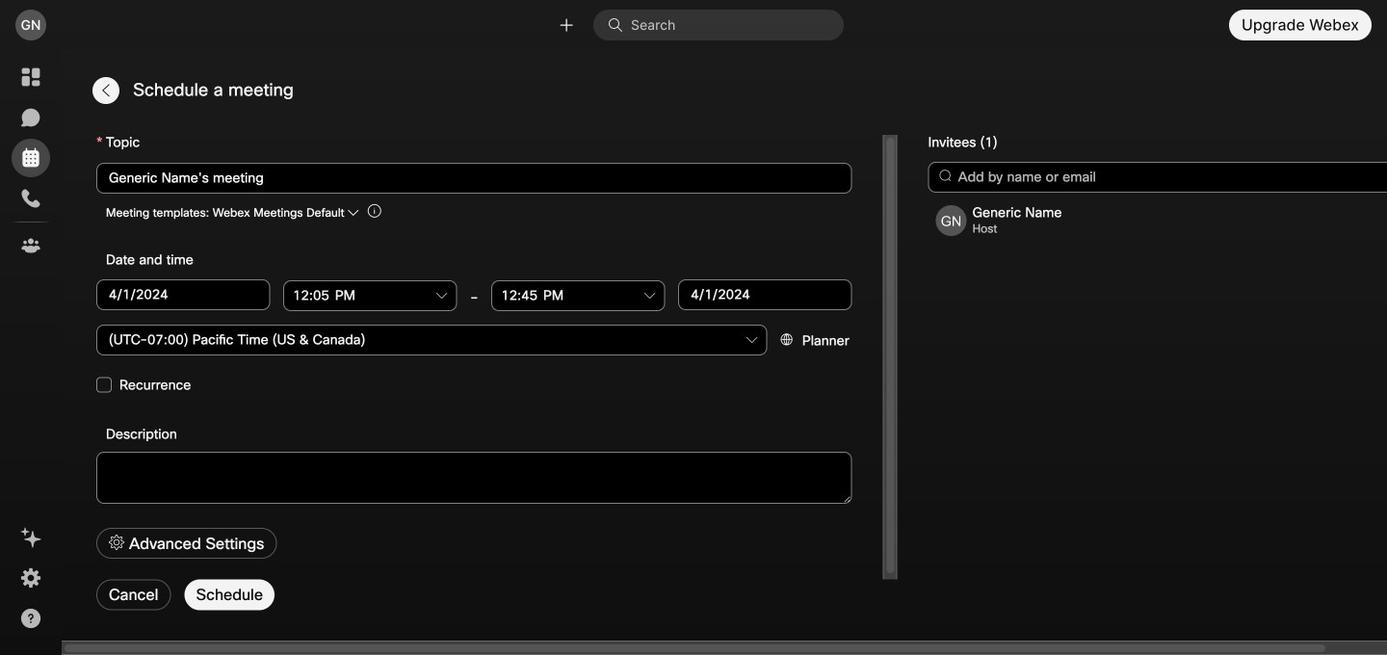 Task type: vqa. For each thing, say whether or not it's contained in the screenshot.
webex tab list on the left of the page
yes



Task type: locate. For each thing, give the bounding box(es) containing it.
navigation
[[0, 50, 62, 655]]

webex tab list
[[12, 58, 50, 265]]



